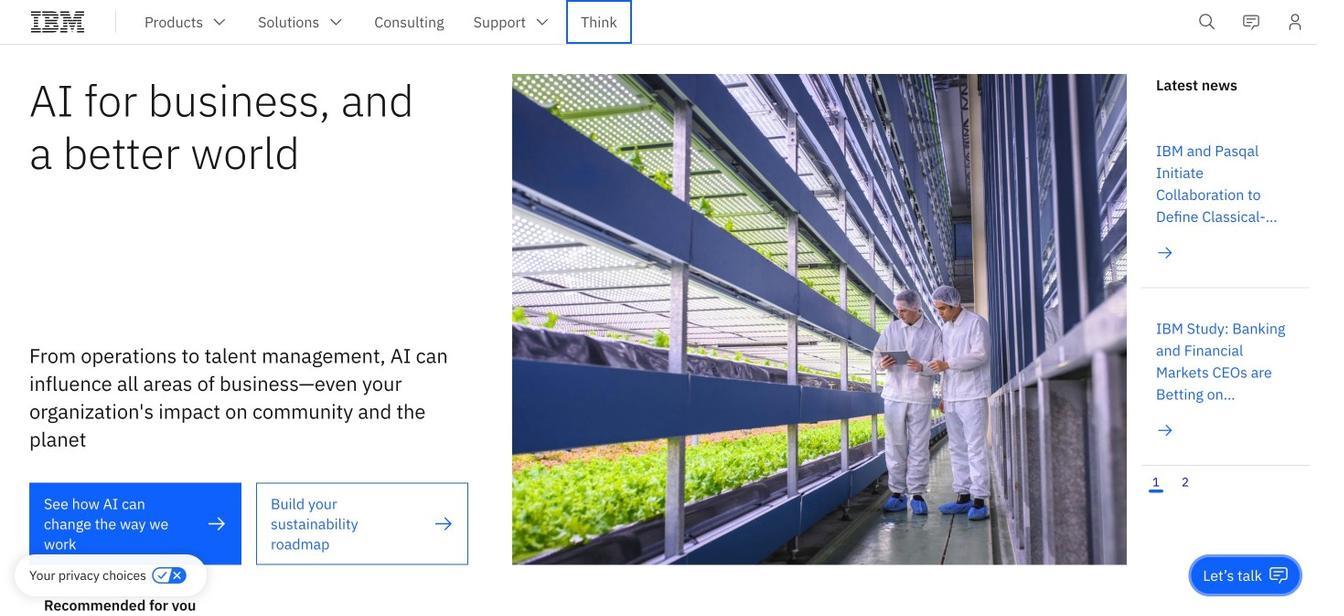 Task type: describe. For each thing, give the bounding box(es) containing it.
let's talk element
[[1203, 566, 1262, 586]]



Task type: locate. For each thing, give the bounding box(es) containing it.
your privacy choices element
[[29, 566, 146, 586]]



